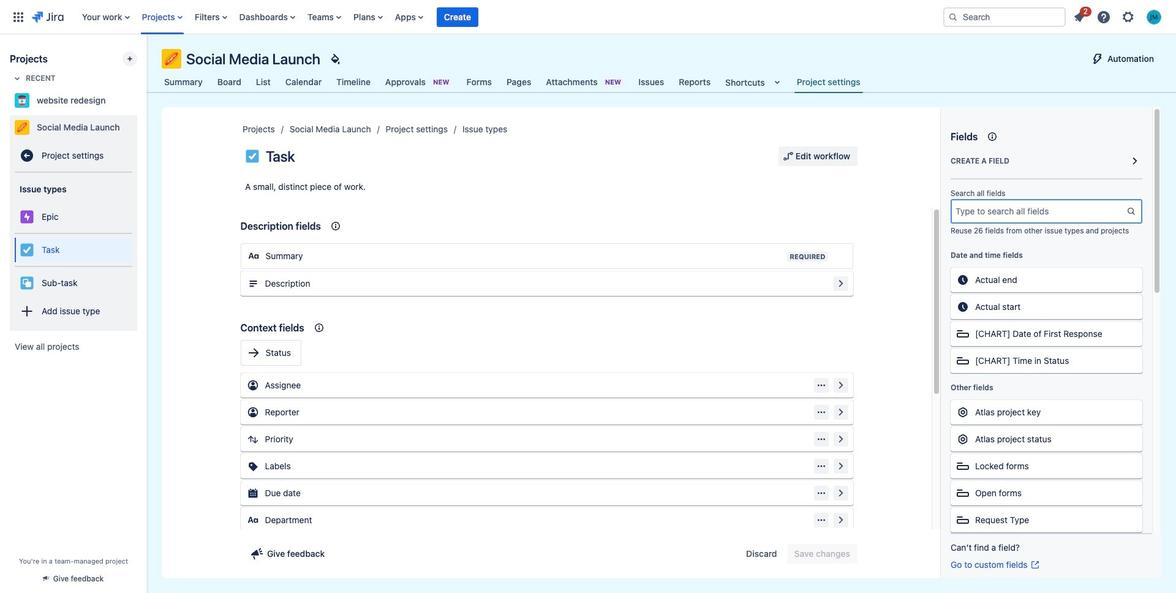 Task type: describe. For each thing, give the bounding box(es) containing it.
more actions for priority image
[[817, 435, 827, 444]]

settings image
[[1122, 10, 1136, 24]]

Search field
[[944, 7, 1067, 27]]

1 horizontal spatial list
[[1069, 5, 1170, 28]]

more information about the fields image
[[986, 129, 1001, 144]]

department - open field configuration image
[[834, 513, 849, 528]]

notifications image
[[1073, 10, 1087, 24]]

this link will be opened in a new tab image
[[1031, 560, 1041, 570]]

assignee - open field configuration image
[[834, 378, 849, 393]]

add to starred image
[[134, 120, 148, 135]]

appswitcher icon image
[[11, 10, 26, 24]]

description fields element
[[236, 209, 858, 301]]

issue type icon image
[[245, 149, 260, 164]]

description - open field configuration image
[[834, 276, 849, 291]]

add issue type image
[[20, 304, 34, 319]]

Type to search all fields text field
[[953, 200, 1127, 222]]

help image
[[1097, 10, 1112, 24]]

your profile and settings image
[[1147, 10, 1162, 24]]

priority - open field configuration image
[[834, 432, 849, 447]]

more actions for due date image
[[817, 489, 827, 498]]

more actions for labels image
[[817, 462, 827, 471]]

more information about the context fields image
[[312, 321, 327, 335]]

0 horizontal spatial list
[[76, 0, 934, 34]]



Task type: locate. For each thing, give the bounding box(es) containing it.
list item
[[437, 0, 479, 34], [1069, 5, 1092, 27]]

more actions for assignee image
[[817, 381, 827, 390]]

context fields element
[[236, 311, 858, 591]]

labels - open field configuration image
[[834, 459, 849, 474]]

more actions for reporter image
[[817, 408, 827, 417]]

None search field
[[944, 7, 1067, 27]]

due date - open field configuration image
[[834, 486, 849, 501]]

create project image
[[125, 54, 135, 64]]

group
[[779, 146, 858, 166], [15, 173, 132, 331], [15, 233, 132, 266], [739, 544, 858, 564]]

add to starred image
[[134, 93, 148, 108]]

search image
[[949, 12, 959, 22]]

primary element
[[7, 0, 934, 34]]

jira image
[[32, 10, 64, 24], [32, 10, 64, 24]]

0 horizontal spatial list item
[[437, 0, 479, 34]]

1 horizontal spatial list item
[[1069, 5, 1092, 27]]

list
[[76, 0, 934, 34], [1069, 5, 1170, 28]]

automation image
[[1091, 51, 1106, 66]]

banner
[[0, 0, 1177, 34]]

more actions for department image
[[817, 515, 827, 525]]

more information about the context fields image
[[329, 219, 343, 234]]

reporter - open field configuration image
[[834, 405, 849, 420]]

tab list
[[154, 71, 871, 93]]

collapse recent projects image
[[10, 71, 25, 86]]

sidebar navigation image
[[134, 49, 161, 74]]

set project background image
[[328, 51, 343, 66]]



Task type: vqa. For each thing, say whether or not it's contained in the screenshot.
"Priority - Open field configuration" icon
yes



